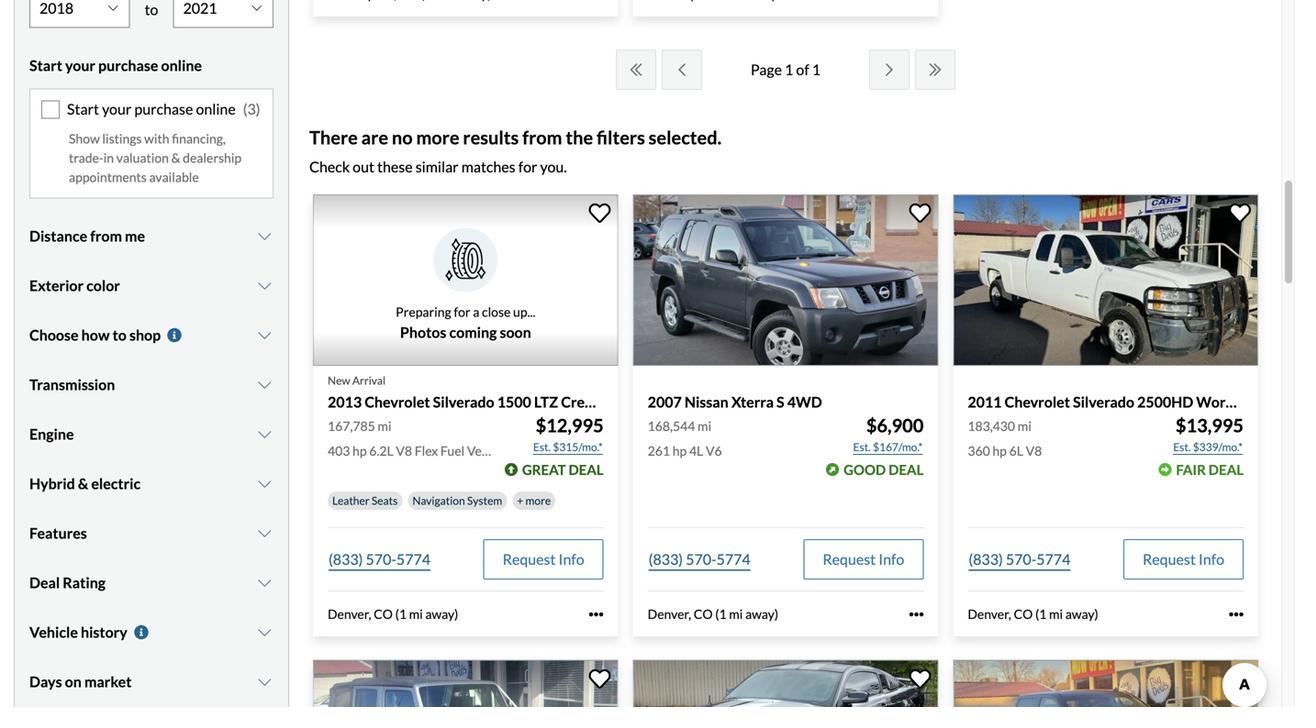 Task type: vqa. For each thing, say whether or not it's contained in the screenshot.
"System"
yes



Task type: locate. For each thing, give the bounding box(es) containing it.
1 1 from the left
[[785, 60, 793, 78]]

your up listings
[[102, 100, 132, 118]]

financing,
[[172, 131, 226, 147]]

purchase for start your purchase online (3)
[[134, 100, 193, 118]]

& right hybrid on the bottom left of the page
[[78, 475, 88, 493]]

to right how
[[113, 327, 127, 344]]

silverado up fuel
[[433, 393, 494, 411]]

deal for $12,995
[[569, 462, 604, 478]]

0 horizontal spatial away)
[[425, 607, 458, 623]]

0 horizontal spatial co
[[374, 607, 393, 623]]

5774 for $13,995
[[1037, 551, 1071, 569]]

0 horizontal spatial your
[[65, 56, 95, 74]]

chevron down image inside deal rating dropdown button
[[256, 576, 274, 591]]

chevron down image
[[256, 279, 274, 294], [256, 328, 274, 343], [256, 378, 274, 393], [256, 477, 274, 492], [256, 527, 274, 541], [256, 576, 274, 591]]

est. for $6,900
[[853, 441, 871, 454]]

1 horizontal spatial est.
[[853, 441, 871, 454]]

1 horizontal spatial (1
[[715, 607, 727, 623]]

more up similar
[[416, 127, 460, 149]]

hp right 403
[[353, 444, 367, 459]]

2 request info from the left
[[823, 551, 905, 569]]

0 vertical spatial to
[[145, 0, 158, 18]]

available
[[149, 170, 199, 185]]

2500hd
[[1137, 393, 1194, 411]]

1 horizontal spatial your
[[102, 100, 132, 118]]

& inside dropdown button
[[78, 475, 88, 493]]

navigation
[[412, 494, 465, 508]]

choose how to shop
[[29, 327, 161, 344]]

2 denver, from the left
[[648, 607, 691, 623]]

1 horizontal spatial to
[[145, 0, 158, 18]]

chevron down image inside hybrid & electric dropdown button
[[256, 477, 274, 492]]

0 horizontal spatial hp
[[353, 444, 367, 459]]

hp
[[353, 444, 367, 459], [673, 444, 687, 459], [993, 444, 1007, 459]]

deal down $167/mo.*
[[889, 462, 924, 478]]

3 deal from the left
[[1209, 462, 1244, 478]]

2 horizontal spatial request
[[1143, 551, 1196, 569]]

1 right of
[[812, 60, 821, 78]]

0 horizontal spatial silverado
[[433, 393, 494, 411]]

3 denver, co (1 mi away) from the left
[[968, 607, 1099, 623]]

2 horizontal spatial 570-
[[1006, 551, 1037, 569]]

$315/mo.*
[[553, 441, 603, 454]]

ellipsis h image
[[589, 608, 604, 622], [909, 608, 924, 622], [1229, 608, 1244, 622]]

0 vertical spatial more
[[416, 127, 460, 149]]

co for $13,995
[[1014, 607, 1033, 623]]

2 horizontal spatial deal
[[1209, 462, 1244, 478]]

0 horizontal spatial request
[[503, 551, 556, 569]]

v8 for $12,995
[[396, 444, 412, 459]]

3 (833) 570-5774 button from the left
[[968, 540, 1072, 580]]

chevron down image inside choose how to shop dropdown button
[[256, 328, 274, 343]]

2 horizontal spatial (833) 570-5774
[[969, 551, 1071, 569]]

2 ellipsis h image from the left
[[909, 608, 924, 622]]

1 horizontal spatial 1
[[812, 60, 821, 78]]

mi down nissan
[[698, 419, 712, 434]]

info down fair deal
[[1199, 551, 1225, 569]]

request info button
[[483, 540, 604, 580], [804, 540, 924, 580], [1124, 540, 1244, 580]]

chevron down image
[[256, 229, 274, 244], [256, 428, 274, 442], [256, 626, 274, 641], [256, 675, 274, 690]]

distance from me
[[29, 227, 145, 245]]

2 (833) from the left
[[649, 551, 683, 569]]

silverado left 2500hd
[[1073, 393, 1135, 411]]

1 horizontal spatial 5774
[[717, 551, 751, 569]]

1 horizontal spatial (833)
[[649, 551, 683, 569]]

2 horizontal spatial (1
[[1035, 607, 1047, 623]]

0 vertical spatial &
[[171, 150, 180, 166]]

2 horizontal spatial request info
[[1143, 551, 1225, 569]]

2 horizontal spatial co
[[1014, 607, 1033, 623]]

v8 right 6l at the bottom right of the page
[[1026, 444, 1042, 459]]

ellipsis h image for $13,995
[[1229, 608, 1244, 622]]

from left me
[[90, 227, 122, 245]]

chevrolet inside new arrival 2013 chevrolet silverado 1500 ltz crew cab 4wd
[[365, 393, 430, 411]]

chevron down image for features
[[256, 527, 274, 541]]

3 hp from the left
[[993, 444, 1007, 459]]

away) up silver 2013 jeep wrangler unlimited sport 4wd suv / crossover four-wheel drive 6-speed manual image
[[425, 607, 458, 623]]

online up start your purchase online (3)
[[161, 56, 202, 74]]

1 horizontal spatial denver,
[[648, 607, 691, 623]]

1 horizontal spatial request
[[823, 551, 876, 569]]

1 est. from the left
[[533, 441, 551, 454]]

0 vertical spatial your
[[65, 56, 95, 74]]

chevrolet
[[365, 393, 430, 411], [1005, 393, 1070, 411]]

1 vertical spatial start
[[67, 100, 99, 118]]

on
[[65, 674, 82, 691]]

1 horizontal spatial co
[[694, 607, 713, 623]]

168,544
[[648, 419, 695, 434]]

0 horizontal spatial more
[[416, 127, 460, 149]]

est. $315/mo.* button
[[532, 438, 604, 457]]

4wd
[[628, 393, 663, 411], [787, 393, 822, 411]]

2 away) from the left
[[745, 607, 779, 623]]

0 horizontal spatial 5774
[[397, 551, 431, 569]]

history
[[81, 624, 127, 642]]

request for $6,900
[[823, 551, 876, 569]]

to
[[145, 0, 158, 18], [113, 327, 127, 344]]

black 2006 ford mustang gt deluxe coupe rwd coupe rear-wheel drive 5-speed automatic image
[[633, 661, 939, 708]]

silverado
[[433, 393, 494, 411], [1073, 393, 1135, 411]]

3 ellipsis h image from the left
[[1229, 608, 1244, 622]]

0 vertical spatial start
[[29, 56, 62, 74]]

3 570- from the left
[[1006, 551, 1037, 569]]

denver, co (1 mi away) for $13,995
[[968, 607, 1099, 623]]

from inside dropdown button
[[90, 227, 122, 245]]

1 chevron down image from the top
[[256, 279, 274, 294]]

1 horizontal spatial silverado
[[1073, 393, 1135, 411]]

(1
[[395, 607, 407, 623], [715, 607, 727, 623], [1035, 607, 1047, 623]]

good deal
[[844, 462, 924, 478]]

start
[[29, 56, 62, 74], [67, 100, 99, 118]]

hp left 6l at the bottom right of the page
[[993, 444, 1007, 459]]

vehicle inside 167,785 mi 403 hp 6.2l v8 flex fuel vehicle
[[467, 444, 508, 459]]

2 (1 from the left
[[715, 607, 727, 623]]

1 vertical spatial &
[[78, 475, 88, 493]]

0 vertical spatial online
[[161, 56, 202, 74]]

3 co from the left
[[1014, 607, 1033, 623]]

online inside dropdown button
[[161, 56, 202, 74]]

1 horizontal spatial hp
[[673, 444, 687, 459]]

0 horizontal spatial to
[[113, 327, 127, 344]]

chevron down image for hybrid & electric
[[256, 477, 274, 492]]

est. up good
[[853, 441, 871, 454]]

1 5774 from the left
[[397, 551, 431, 569]]

info
[[559, 551, 584, 569], [879, 551, 905, 569], [1199, 551, 1225, 569]]

2011
[[968, 393, 1002, 411]]

request info button down + more
[[483, 540, 604, 580]]

check
[[309, 158, 350, 176]]

0 horizontal spatial denver, co (1 mi away)
[[328, 607, 458, 623]]

1500
[[497, 393, 531, 411]]

0 horizontal spatial request info button
[[483, 540, 604, 580]]

1 horizontal spatial 4wd
[[787, 393, 822, 411]]

1 chevron down image from the top
[[256, 229, 274, 244]]

more right +
[[526, 494, 551, 508]]

1 horizontal spatial request info button
[[804, 540, 924, 580]]

request info button for $6,900
[[804, 540, 924, 580]]

v8 left flex
[[396, 444, 412, 459]]

purchase up with
[[134, 100, 193, 118]]

denver, co (1 mi away)
[[328, 607, 458, 623], [648, 607, 779, 623], [968, 607, 1099, 623]]

vehicle history
[[29, 624, 127, 642]]

570-
[[366, 551, 397, 569], [686, 551, 717, 569], [1006, 551, 1037, 569]]

3 request info button from the left
[[1124, 540, 1244, 580]]

1 denver, from the left
[[328, 607, 371, 623]]

6l
[[1009, 444, 1024, 459]]

request info down "fair"
[[1143, 551, 1225, 569]]

0 vertical spatial from
[[522, 127, 562, 149]]

1 left of
[[785, 60, 793, 78]]

1 horizontal spatial 570-
[[686, 551, 717, 569]]

info circle image
[[165, 328, 184, 343]]

co for $6,900
[[694, 607, 713, 623]]

1 (833) from the left
[[329, 551, 363, 569]]

$13,995
[[1176, 415, 1244, 437]]

3 info from the left
[[1199, 551, 1225, 569]]

2 horizontal spatial denver, co (1 mi away)
[[968, 607, 1099, 623]]

away) for $6,900
[[745, 607, 779, 623]]

1 570- from the left
[[366, 551, 397, 569]]

dealership
[[183, 150, 242, 166]]

1 horizontal spatial request info
[[823, 551, 905, 569]]

est. inside $6,900 est. $167/mo.*
[[853, 441, 871, 454]]

1 vertical spatial vehicle
[[29, 624, 78, 642]]

0 horizontal spatial request info
[[503, 551, 584, 569]]

chevrolet up "183,430 mi 360 hp 6l v8"
[[1005, 393, 1070, 411]]

5774
[[397, 551, 431, 569], [717, 551, 751, 569], [1037, 551, 1071, 569]]

0 horizontal spatial denver,
[[328, 607, 371, 623]]

hp inside 167,785 mi 403 hp 6.2l v8 flex fuel vehicle
[[353, 444, 367, 459]]

chevrolet down arrival
[[365, 393, 430, 411]]

v8
[[396, 444, 412, 459], [1026, 444, 1042, 459]]

selected.
[[649, 127, 722, 149]]

2 co from the left
[[694, 607, 713, 623]]

mi up 6.2l
[[378, 419, 392, 434]]

from up you.
[[522, 127, 562, 149]]

color
[[86, 277, 120, 295]]

0 horizontal spatial (1
[[395, 607, 407, 623]]

1 vertical spatial from
[[90, 227, 122, 245]]

away) up gray 2015 chevrolet silverado 2500hd lt crew cab 4wd pickup truck four-wheel drive 6-speed automatic image
[[1066, 607, 1099, 623]]

0 horizontal spatial (833)
[[329, 551, 363, 569]]

info circle image
[[132, 626, 150, 641]]

denver,
[[328, 607, 371, 623], [648, 607, 691, 623], [968, 607, 1011, 623]]

request info
[[503, 551, 584, 569], [823, 551, 905, 569], [1143, 551, 1225, 569]]

info down the good deal
[[879, 551, 905, 569]]

0 horizontal spatial ellipsis h image
[[589, 608, 604, 622]]

0 horizontal spatial est.
[[533, 441, 551, 454]]

1 horizontal spatial chevrolet
[[1005, 393, 1070, 411]]

deal down $339/mo.*
[[1209, 462, 1244, 478]]

features
[[29, 525, 87, 543]]

ltz
[[534, 393, 558, 411]]

$13,995 est. $339/mo.*
[[1173, 415, 1244, 454]]

start for start your purchase online (3)
[[67, 100, 99, 118]]

2007 nissan xterra s 4wd
[[648, 393, 822, 411]]

1 horizontal spatial (833) 570-5774 button
[[648, 540, 752, 580]]

1 vertical spatial more
[[526, 494, 551, 508]]

0 horizontal spatial 4wd
[[628, 393, 663, 411]]

3 request from the left
[[1143, 551, 1196, 569]]

2 (833) 570-5774 from the left
[[649, 551, 751, 569]]

(833) for $6,900
[[649, 551, 683, 569]]

nissan
[[685, 393, 729, 411]]

v8 inside 167,785 mi 403 hp 6.2l v8 flex fuel vehicle
[[396, 444, 412, 459]]

deal rating button
[[29, 561, 274, 607]]

2 horizontal spatial request info button
[[1124, 540, 1244, 580]]

request info down good
[[823, 551, 905, 569]]

2 horizontal spatial ellipsis h image
[[1229, 608, 1244, 622]]

0 horizontal spatial from
[[90, 227, 122, 245]]

your for start your purchase online
[[65, 56, 95, 74]]

chevron down image inside exterior color dropdown button
[[256, 279, 274, 294]]

info for $13,995
[[1199, 551, 1225, 569]]

purchase up start your purchase online (3)
[[98, 56, 158, 74]]

2 hp from the left
[[673, 444, 687, 459]]

request info button down good
[[804, 540, 924, 580]]

transmission
[[29, 376, 115, 394]]

2 denver, co (1 mi away) from the left
[[648, 607, 779, 623]]

6.2l
[[369, 444, 394, 459]]

1 horizontal spatial more
[[526, 494, 551, 508]]

page 1 of 1
[[751, 60, 821, 78]]

0 horizontal spatial &
[[78, 475, 88, 493]]

3 chevron down image from the top
[[256, 626, 274, 641]]

1 v8 from the left
[[396, 444, 412, 459]]

black 2007 nissan xterra s 4wd suv / crossover four-wheel drive 5-speed automatic image
[[633, 194, 939, 366]]

2 chevron down image from the top
[[256, 428, 274, 442]]

start inside dropdown button
[[29, 56, 62, 74]]

request info down + more
[[503, 551, 584, 569]]

2 horizontal spatial 5774
[[1037, 551, 1071, 569]]

1 request info button from the left
[[483, 540, 604, 580]]

167,785 mi 403 hp 6.2l v8 flex fuel vehicle
[[328, 419, 508, 459]]

great
[[522, 462, 566, 478]]

start your purchase online button
[[29, 43, 274, 89]]

1 vertical spatial to
[[113, 327, 127, 344]]

3 (833) from the left
[[969, 551, 1003, 569]]

purchase inside dropdown button
[[98, 56, 158, 74]]

leather
[[332, 494, 370, 508]]

in
[[103, 150, 114, 166]]

2 horizontal spatial (833)
[[969, 551, 1003, 569]]

est. inside $12,995 est. $315/mo.*
[[533, 441, 551, 454]]

1 request from the left
[[503, 551, 556, 569]]

1 horizontal spatial info
[[879, 551, 905, 569]]

2 horizontal spatial est.
[[1173, 441, 1191, 454]]

2 v8 from the left
[[1026, 444, 1042, 459]]

2 request info button from the left
[[804, 540, 924, 580]]

distance from me button
[[29, 214, 274, 260]]

0 vertical spatial vehicle
[[467, 444, 508, 459]]

2 chevron down image from the top
[[256, 328, 274, 343]]

deal for $6,900
[[889, 462, 924, 478]]

choose how to shop button
[[29, 313, 274, 359]]

0 horizontal spatial chevrolet
[[365, 393, 430, 411]]

there are no more results from the filters selected. check out these similar matches for you.
[[309, 127, 722, 176]]

1 vertical spatial your
[[102, 100, 132, 118]]

1 horizontal spatial ellipsis h image
[[909, 608, 924, 622]]

days on market button
[[29, 660, 274, 706]]

3 denver, from the left
[[968, 607, 1011, 623]]

6 chevron down image from the top
[[256, 576, 274, 591]]

deal down $315/mo.*
[[569, 462, 604, 478]]

vehicle
[[467, 444, 508, 459], [29, 624, 78, 642]]

v8 inside "183,430 mi 360 hp 6l v8"
[[1026, 444, 1042, 459]]

to inside dropdown button
[[113, 327, 127, 344]]

1 hp from the left
[[353, 444, 367, 459]]

chevron down image for engine
[[256, 428, 274, 442]]

vehicle up days
[[29, 624, 78, 642]]

online up financing,
[[196, 100, 236, 118]]

co
[[374, 607, 393, 623], [694, 607, 713, 623], [1014, 607, 1033, 623]]

2 570- from the left
[[686, 551, 717, 569]]

est. up great
[[533, 441, 551, 454]]

5 chevron down image from the top
[[256, 527, 274, 541]]

3 away) from the left
[[1066, 607, 1099, 623]]

info down great deal
[[559, 551, 584, 569]]

1 request info from the left
[[503, 551, 584, 569]]

your inside dropdown button
[[65, 56, 95, 74]]

(833) 570-5774 button
[[328, 540, 432, 580], [648, 540, 752, 580], [968, 540, 1072, 580]]

3 est. from the left
[[1173, 441, 1191, 454]]

the
[[566, 127, 593, 149]]

these
[[377, 158, 413, 176]]

request info for $13,995
[[1143, 551, 1225, 569]]

features button
[[29, 511, 274, 557]]

hybrid & electric
[[29, 475, 141, 493]]

chevron right image
[[880, 62, 899, 77]]

4wd inside new arrival 2013 chevrolet silverado 1500 ltz crew cab 4wd
[[628, 393, 663, 411]]

0 vertical spatial purchase
[[98, 56, 158, 74]]

2 horizontal spatial info
[[1199, 551, 1225, 569]]

hp inside 168,544 mi 261 hp 4l v6
[[673, 444, 687, 459]]

cab
[[599, 393, 625, 411]]

away) up black 2006 ford mustang gt deluxe coupe rwd coupe rear-wheel drive 5-speed automatic image
[[745, 607, 779, 623]]

2 (833) 570-5774 button from the left
[[648, 540, 752, 580]]

4 chevron down image from the top
[[256, 477, 274, 492]]

1 horizontal spatial v8
[[1026, 444, 1042, 459]]

570- for $6,900
[[686, 551, 717, 569]]

2 request from the left
[[823, 551, 876, 569]]

0 horizontal spatial vehicle
[[29, 624, 78, 642]]

4wd right s
[[787, 393, 822, 411]]

0 horizontal spatial info
[[559, 551, 584, 569]]

$12,995
[[536, 415, 604, 437]]

1 horizontal spatial (833) 570-5774
[[649, 551, 751, 569]]

2 info from the left
[[879, 551, 905, 569]]

1 vertical spatial purchase
[[134, 100, 193, 118]]

1 horizontal spatial away)
[[745, 607, 779, 623]]

from
[[522, 127, 562, 149], [90, 227, 122, 245]]

mi up black 2006 ford mustang gt deluxe coupe rwd coupe rear-wheel drive 5-speed automatic image
[[729, 607, 743, 623]]

mi
[[378, 419, 392, 434], [698, 419, 712, 434], [1018, 419, 1032, 434], [409, 607, 423, 623], [729, 607, 743, 623], [1049, 607, 1063, 623]]

chevron down image inside distance from me dropdown button
[[256, 229, 274, 244]]

3 (833) 570-5774 from the left
[[969, 551, 1071, 569]]

& up available
[[171, 150, 180, 166]]

request for $13,995
[[1143, 551, 1196, 569]]

1 info from the left
[[559, 551, 584, 569]]

listings
[[102, 131, 142, 147]]

2 5774 from the left
[[717, 551, 751, 569]]

chevron down image inside features dropdown button
[[256, 527, 274, 541]]

2 horizontal spatial denver,
[[968, 607, 1011, 623]]

fair
[[1176, 462, 1206, 478]]

(833)
[[329, 551, 363, 569], [649, 551, 683, 569], [969, 551, 1003, 569]]

your up show
[[65, 56, 95, 74]]

2 horizontal spatial (833) 570-5774 button
[[968, 540, 1072, 580]]

2 horizontal spatial away)
[[1066, 607, 1099, 623]]

chevron down image inside "transmission" "dropdown button"
[[256, 378, 274, 393]]

vehicle right fuel
[[467, 444, 508, 459]]

1 denver, co (1 mi away) from the left
[[328, 607, 458, 623]]

1 silverado from the left
[[433, 393, 494, 411]]

are
[[361, 127, 388, 149]]

show
[[69, 131, 100, 147]]

purchase for start your purchase online
[[98, 56, 158, 74]]

0 horizontal spatial (833) 570-5774
[[329, 551, 431, 569]]

3 (1 from the left
[[1035, 607, 1047, 623]]

0 horizontal spatial 570-
[[366, 551, 397, 569]]

1 chevrolet from the left
[[365, 393, 430, 411]]

exterior
[[29, 277, 84, 295]]

1 (833) 570-5774 from the left
[[329, 551, 431, 569]]

request info button down "fair"
[[1124, 540, 1244, 580]]

1 horizontal spatial vehicle
[[467, 444, 508, 459]]

1 horizontal spatial denver, co (1 mi away)
[[648, 607, 779, 623]]

2 deal from the left
[[889, 462, 924, 478]]

1 horizontal spatial deal
[[889, 462, 924, 478]]

2 4wd from the left
[[787, 393, 822, 411]]

4 chevron down image from the top
[[256, 675, 274, 690]]

1 horizontal spatial &
[[171, 150, 180, 166]]

1 horizontal spatial from
[[522, 127, 562, 149]]

1 vertical spatial online
[[196, 100, 236, 118]]

2 est. from the left
[[853, 441, 871, 454]]

(1 for $13,995
[[1035, 607, 1047, 623]]

hp left 4l
[[673, 444, 687, 459]]

2013
[[328, 393, 362, 411]]

3 request info from the left
[[1143, 551, 1225, 569]]

to up start your purchase online dropdown button
[[145, 0, 158, 18]]

est. up "fair"
[[1173, 441, 1191, 454]]

3 chevron down image from the top
[[256, 378, 274, 393]]

0 horizontal spatial deal
[[569, 462, 604, 478]]

3 5774 from the left
[[1037, 551, 1071, 569]]

1 horizontal spatial start
[[67, 100, 99, 118]]

chevron double left image
[[627, 62, 645, 77]]

hp inside "183,430 mi 360 hp 6l v8"
[[993, 444, 1007, 459]]

est. inside $13,995 est. $339/mo.*
[[1173, 441, 1191, 454]]

0 horizontal spatial start
[[29, 56, 62, 74]]

mi up 6l at the bottom right of the page
[[1018, 419, 1032, 434]]

chevron down image inside the engine dropdown button
[[256, 428, 274, 442]]

183,430 mi 360 hp 6l v8
[[968, 419, 1042, 459]]

0 horizontal spatial (833) 570-5774 button
[[328, 540, 432, 580]]

2 1 from the left
[[812, 60, 821, 78]]

2 horizontal spatial hp
[[993, 444, 1007, 459]]

online for start your purchase online
[[161, 56, 202, 74]]

1 4wd from the left
[[628, 393, 663, 411]]

4wd right cab
[[628, 393, 663, 411]]

0 horizontal spatial 1
[[785, 60, 793, 78]]

chevron down image inside days on market dropdown button
[[256, 675, 274, 690]]

1 (1 from the left
[[395, 607, 407, 623]]

0 horizontal spatial v8
[[396, 444, 412, 459]]

white 2011 chevrolet silverado 2500hd work truck extended cab 4wd pickup truck four-wheel drive 6-speed automatic image
[[953, 194, 1259, 366]]

1 deal from the left
[[569, 462, 604, 478]]



Task type: describe. For each thing, give the bounding box(es) containing it.
choose
[[29, 327, 79, 344]]

online for start your purchase online (3)
[[196, 100, 236, 118]]

chevron down image for deal rating
[[256, 576, 274, 591]]

570- for $13,995
[[1006, 551, 1037, 569]]

2011 chevrolet silverado 2500hd work truck ext
[[968, 393, 1295, 411]]

truck
[[1237, 393, 1274, 411]]

matches
[[461, 158, 516, 176]]

me
[[125, 227, 145, 245]]

chevron down image for days on market
[[256, 675, 274, 690]]

$339/mo.*
[[1193, 441, 1243, 454]]

$6,900 est. $167/mo.*
[[853, 415, 924, 454]]

silverado inside new arrival 2013 chevrolet silverado 1500 ltz crew cab 4wd
[[433, 393, 494, 411]]

work
[[1196, 393, 1234, 411]]

with
[[144, 131, 169, 147]]

est. $167/mo.* button
[[852, 438, 924, 457]]

shop
[[129, 327, 161, 344]]

engine
[[29, 426, 74, 444]]

deal for $13,995
[[1209, 462, 1244, 478]]

chevron left image
[[673, 62, 691, 77]]

2 silverado from the left
[[1073, 393, 1135, 411]]

more inside there are no more results from the filters selected. check out these similar matches for you.
[[416, 127, 460, 149]]

vehicle photo unavailable image
[[313, 194, 618, 366]]

flex
[[415, 444, 438, 459]]

chevron down image inside vehicle history dropdown button
[[256, 626, 274, 641]]

1 ellipsis h image from the left
[[589, 608, 604, 622]]

v8 for $13,995
[[1026, 444, 1042, 459]]

$167/mo.*
[[873, 441, 923, 454]]

start for start your purchase online
[[29, 56, 62, 74]]

est. for $12,995
[[533, 441, 551, 454]]

fair deal
[[1176, 462, 1244, 478]]

& inside show listings with financing, trade-in valuation & dealership appointments available
[[171, 150, 180, 166]]

great deal
[[522, 462, 604, 478]]

electric
[[91, 475, 141, 493]]

s
[[777, 393, 785, 411]]

ext
[[1277, 393, 1295, 411]]

mi up gray 2015 chevrolet silverado 2500hd lt crew cab 4wd pickup truck four-wheel drive 6-speed automatic image
[[1049, 607, 1063, 623]]

you.
[[540, 158, 567, 176]]

system
[[467, 494, 502, 508]]

transmission button
[[29, 362, 274, 408]]

(833) 570-5774 for $13,995
[[969, 551, 1071, 569]]

+
[[517, 494, 523, 508]]

chevron down image for transmission
[[256, 378, 274, 393]]

hp for $13,995
[[993, 444, 1007, 459]]

deal rating
[[29, 574, 106, 592]]

ellipsis h image for $6,900
[[909, 608, 924, 622]]

start your purchase online (3)
[[67, 100, 260, 118]]

of
[[796, 60, 809, 78]]

chevron down image for exterior color
[[256, 279, 274, 294]]

good
[[844, 462, 886, 478]]

for
[[518, 158, 537, 176]]

hp for $6,900
[[673, 444, 687, 459]]

exterior color
[[29, 277, 120, 295]]

gray 2015 chevrolet silverado 2500hd lt crew cab 4wd pickup truck four-wheel drive 6-speed automatic image
[[953, 661, 1259, 708]]

appointments
[[69, 170, 147, 185]]

v6
[[706, 444, 722, 459]]

days
[[29, 674, 62, 691]]

chevron double right image
[[926, 62, 945, 77]]

request info for $6,900
[[823, 551, 905, 569]]

183,430
[[968, 419, 1015, 434]]

403
[[328, 444, 350, 459]]

denver, co (1 mi away) for $6,900
[[648, 607, 779, 623]]

from inside there are no more results from the filters selected. check out these similar matches for you.
[[522, 127, 562, 149]]

there
[[309, 127, 358, 149]]

mi inside "183,430 mi 360 hp 6l v8"
[[1018, 419, 1032, 434]]

denver, for $13,995
[[968, 607, 1011, 623]]

vehicle history button
[[29, 610, 274, 656]]

$12,995 est. $315/mo.*
[[533, 415, 604, 454]]

your for start your purchase online (3)
[[102, 100, 132, 118]]

chevron down image for distance from me
[[256, 229, 274, 244]]

(833) 570-5774 button for $13,995
[[968, 540, 1072, 580]]

away) for $13,995
[[1066, 607, 1099, 623]]

4l
[[689, 444, 703, 459]]

$6,900
[[866, 415, 924, 437]]

vehicle inside dropdown button
[[29, 624, 78, 642]]

1 co from the left
[[374, 607, 393, 623]]

out
[[353, 158, 374, 176]]

mi up silver 2013 jeep wrangler unlimited sport 4wd suv / crossover four-wheel drive 6-speed manual image
[[409, 607, 423, 623]]

(1 for $6,900
[[715, 607, 727, 623]]

est. for $13,995
[[1173, 441, 1191, 454]]

deal
[[29, 574, 60, 592]]

rating
[[63, 574, 106, 592]]

exterior color button
[[29, 263, 274, 309]]

(833) 570-5774 for $6,900
[[649, 551, 751, 569]]

1 (833) 570-5774 button from the left
[[328, 540, 432, 580]]

5774 for $6,900
[[717, 551, 751, 569]]

(3)
[[243, 100, 260, 118]]

2 chevrolet from the left
[[1005, 393, 1070, 411]]

info for $6,900
[[879, 551, 905, 569]]

filters
[[597, 127, 645, 149]]

results
[[463, 127, 519, 149]]

(833) 570-5774 button for $6,900
[[648, 540, 752, 580]]

days on market
[[29, 674, 132, 691]]

1 away) from the left
[[425, 607, 458, 623]]

167,785
[[328, 419, 375, 434]]

mi inside 168,544 mi 261 hp 4l v6
[[698, 419, 712, 434]]

similar
[[416, 158, 459, 176]]

how
[[81, 327, 110, 344]]

silver 2013 jeep wrangler unlimited sport 4wd suv / crossover four-wheel drive 6-speed manual image
[[313, 661, 618, 708]]

2007
[[648, 393, 682, 411]]

engine button
[[29, 412, 274, 458]]

est. $339/mo.* button
[[1172, 438, 1244, 457]]

261
[[648, 444, 670, 459]]

xterra
[[732, 393, 774, 411]]

hybrid
[[29, 475, 75, 493]]

crew
[[561, 393, 596, 411]]

new arrival 2013 chevrolet silverado 1500 ltz crew cab 4wd
[[328, 374, 663, 411]]

new
[[328, 374, 350, 387]]

denver, for $6,900
[[648, 607, 691, 623]]

start your purchase online
[[29, 56, 202, 74]]

fuel
[[441, 444, 465, 459]]

show listings with financing, trade-in valuation & dealership appointments available
[[69, 131, 242, 185]]

hp for $12,995
[[353, 444, 367, 459]]

168,544 mi 261 hp 4l v6
[[648, 419, 722, 459]]

request info button for $13,995
[[1124, 540, 1244, 580]]

leather seats
[[332, 494, 398, 508]]

360
[[968, 444, 990, 459]]

no
[[392, 127, 413, 149]]

mi inside 167,785 mi 403 hp 6.2l v8 flex fuel vehicle
[[378, 419, 392, 434]]

valuation
[[116, 150, 169, 166]]

(833) for $13,995
[[969, 551, 1003, 569]]



